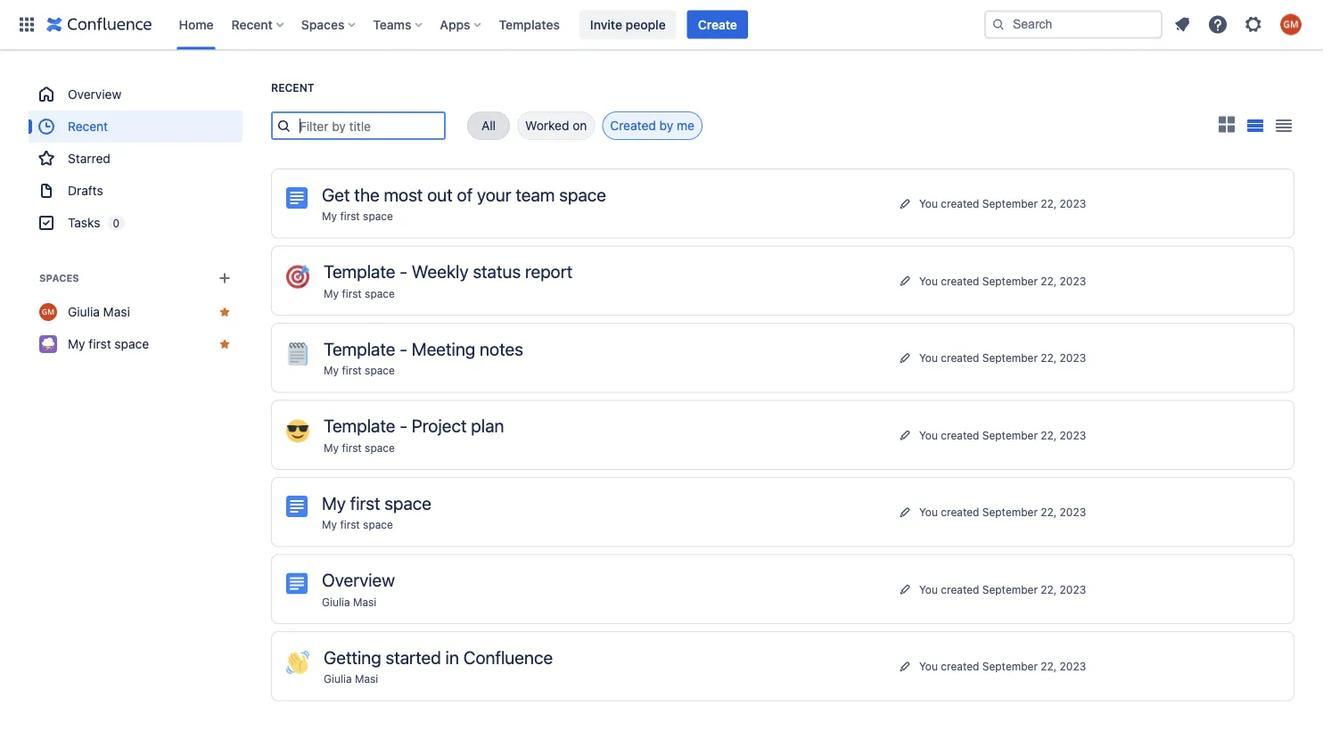 Task type: describe. For each thing, give the bounding box(es) containing it.
2023 for my
[[1060, 506, 1086, 518]]

project
[[412, 415, 467, 436]]

created for notes
[[941, 352, 979, 364]]

:wave: image
[[286, 651, 309, 674]]

0 vertical spatial giulia masi link
[[29, 296, 243, 328]]

6 created from the top
[[941, 583, 979, 595]]

cards image
[[1216, 114, 1238, 135]]

2023 for notes
[[1060, 352, 1086, 364]]

getting started in confluence giulia masi
[[324, 646, 553, 685]]

overview for overview
[[68, 87, 121, 102]]

teams button
[[368, 10, 429, 39]]

template - meeting notes my first space
[[324, 338, 523, 377]]

you for notes
[[919, 352, 938, 364]]

invite people button
[[579, 10, 677, 39]]

worked on
[[525, 118, 587, 133]]

overview giulia masi
[[322, 569, 395, 608]]

you for my
[[919, 506, 938, 518]]

drafts
[[68, 183, 103, 198]]

0 vertical spatial masi
[[103, 305, 130, 319]]

you created september 22, 2023 for status
[[919, 274, 1086, 287]]

you created september 22, 2023 for out
[[919, 197, 1086, 210]]

first inside template - weekly status report my first space
[[342, 287, 362, 300]]

templates link
[[494, 10, 565, 39]]

0
[[113, 217, 119, 229]]

global element
[[11, 0, 984, 49]]

first inside get the most out of your team space my first space
[[340, 210, 360, 222]]

search image
[[992, 17, 1006, 32]]

plan
[[471, 415, 504, 436]]

6 22, from the top
[[1041, 583, 1057, 595]]

your profile and preferences image
[[1280, 14, 1302, 35]]

giulia masi link for getting
[[324, 673, 378, 685]]

recent button
[[226, 10, 291, 39]]

created for my
[[941, 506, 979, 518]]

space down the
[[363, 210, 393, 222]]

my first space link for template - weekly status report
[[324, 287, 395, 300]]

my first space link for get the most out of your team space
[[322, 210, 393, 222]]

:sunglasses: image
[[286, 420, 309, 443]]

created for status
[[941, 274, 979, 287]]

1 vertical spatial recent
[[271, 82, 314, 94]]

2023 for confluence
[[1060, 660, 1086, 673]]

2 vertical spatial recent
[[68, 119, 108, 134]]

- for meeting
[[400, 338, 408, 359]]

banner containing home
[[0, 0, 1323, 50]]

create link
[[687, 10, 748, 39]]

space up overview giulia masi
[[363, 519, 393, 531]]

:wave: image
[[286, 651, 309, 674]]

template for template - meeting notes
[[324, 338, 395, 359]]

september for plan
[[982, 429, 1038, 441]]

tab list containing all
[[446, 111, 702, 140]]

you created september 22, 2023 for plan
[[919, 429, 1086, 441]]

me
[[677, 118, 694, 133]]

you for status
[[919, 274, 938, 287]]

22, for notes
[[1041, 352, 1057, 364]]

most
[[384, 184, 423, 205]]

of
[[457, 184, 473, 205]]

space right team
[[559, 184, 606, 205]]

template - project plan my first space
[[324, 415, 504, 454]]

september for my
[[982, 506, 1038, 518]]

you created september 22, 2023 for my
[[919, 506, 1086, 518]]

spaces inside popup button
[[301, 17, 345, 32]]

report
[[525, 261, 573, 282]]

compact list image
[[1273, 115, 1295, 136]]

:dart: image
[[286, 265, 309, 288]]

create
[[698, 17, 737, 32]]

Filter by title field
[[294, 113, 444, 138]]

1 vertical spatial spaces
[[39, 272, 79, 284]]

drafts link
[[29, 175, 243, 207]]

22, for confluence
[[1041, 660, 1057, 673]]

2023 for status
[[1060, 274, 1086, 287]]

confluence
[[463, 646, 553, 667]]

created for out
[[941, 197, 979, 210]]

22, for out
[[1041, 197, 1057, 210]]

22, for plan
[[1041, 429, 1057, 441]]

page image
[[286, 496, 308, 517]]

giulia masi link for overview
[[322, 596, 377, 608]]

status
[[473, 261, 521, 282]]

created for confluence
[[941, 660, 979, 673]]

6 september from the top
[[982, 583, 1038, 595]]

6 you from the top
[[919, 583, 938, 595]]

all button
[[467, 111, 510, 140]]

template - weekly status report my first space
[[324, 261, 573, 300]]

people
[[626, 17, 666, 32]]

my first space
[[68, 337, 149, 351]]

space inside template - weekly status report my first space
[[365, 287, 395, 300]]

my inside get the most out of your team space my first space
[[322, 210, 337, 222]]

overview link
[[29, 78, 243, 111]]



Task type: vqa. For each thing, say whether or not it's contained in the screenshot.
middle 'Recent'
yes



Task type: locate. For each thing, give the bounding box(es) containing it.
1 vertical spatial page image
[[286, 573, 308, 594]]

1 vertical spatial template
[[324, 338, 395, 359]]

recent link
[[29, 111, 243, 143]]

worked on button
[[517, 111, 595, 140]]

1 - from the top
[[400, 261, 408, 282]]

confluence image
[[46, 14, 152, 35], [46, 14, 152, 35]]

masi up my first space
[[103, 305, 130, 319]]

- inside template - weekly status report my first space
[[400, 261, 408, 282]]

0 horizontal spatial overview
[[68, 87, 121, 102]]

7 you created september 22, 2023 from the top
[[919, 660, 1086, 673]]

masi up getting
[[353, 596, 377, 608]]

space down giulia masi
[[115, 337, 149, 351]]

first
[[340, 210, 360, 222], [342, 287, 362, 300], [89, 337, 111, 351], [342, 364, 362, 377], [342, 441, 362, 454], [350, 492, 380, 513], [340, 519, 360, 531]]

1 22, from the top
[[1041, 197, 1057, 210]]

0 horizontal spatial spaces
[[39, 272, 79, 284]]

getting
[[324, 646, 381, 667]]

created for plan
[[941, 429, 979, 441]]

space down the template - project plan my first space
[[385, 492, 432, 513]]

1 vertical spatial masi
[[353, 596, 377, 608]]

template
[[324, 261, 395, 282], [324, 338, 395, 359], [324, 415, 395, 436]]

6 you created september 22, 2023 from the top
[[919, 583, 1086, 595]]

3 you from the top
[[919, 352, 938, 364]]

page image left overview giulia masi
[[286, 573, 308, 594]]

your
[[477, 184, 511, 205]]

3 template from the top
[[324, 415, 395, 436]]

meeting
[[412, 338, 476, 359]]

appswitcher icon image
[[16, 14, 37, 35]]

you
[[919, 197, 938, 210], [919, 274, 938, 287], [919, 352, 938, 364], [919, 429, 938, 441], [919, 506, 938, 518], [919, 583, 938, 595], [919, 660, 938, 673]]

2 2023 from the top
[[1060, 274, 1086, 287]]

4 you created september 22, 2023 from the top
[[919, 429, 1086, 441]]

my first space link right :sunglasses: icon
[[324, 441, 395, 454]]

overview down the my first space my first space
[[322, 569, 395, 590]]

4 created from the top
[[941, 429, 979, 441]]

recent up starred
[[68, 119, 108, 134]]

2 22, from the top
[[1041, 274, 1057, 287]]

recent
[[231, 17, 273, 32], [271, 82, 314, 94], [68, 119, 108, 134]]

out
[[427, 184, 453, 205]]

0 vertical spatial giulia
[[68, 305, 100, 319]]

3 2023 from the top
[[1060, 352, 1086, 364]]

giulia masi link up my first space
[[29, 296, 243, 328]]

you created september 22, 2023 for notes
[[919, 352, 1086, 364]]

- inside template - meeting notes my first space
[[400, 338, 408, 359]]

my first space link for my first space
[[322, 519, 393, 531]]

1 2023 from the top
[[1060, 197, 1086, 210]]

worked
[[525, 118, 569, 133]]

1 you from the top
[[919, 197, 938, 210]]

list image
[[1247, 119, 1264, 132]]

2 vertical spatial -
[[400, 415, 408, 436]]

template for template - weekly status report
[[324, 261, 395, 282]]

giulia up getting
[[322, 596, 350, 608]]

7 22, from the top
[[1041, 660, 1057, 673]]

notification icon image
[[1172, 14, 1193, 35]]

my first space link for template - project plan
[[324, 441, 395, 454]]

september for status
[[982, 274, 1038, 287]]

by
[[659, 118, 673, 133]]

created
[[610, 118, 656, 133]]

5 september from the top
[[982, 506, 1038, 518]]

spaces up giulia masi
[[39, 272, 79, 284]]

22,
[[1041, 197, 1057, 210], [1041, 274, 1057, 287], [1041, 352, 1057, 364], [1041, 429, 1057, 441], [1041, 506, 1057, 518], [1041, 583, 1057, 595], [1041, 660, 1057, 673]]

overview
[[68, 87, 121, 102], [322, 569, 395, 590]]

0 vertical spatial template
[[324, 261, 395, 282]]

my inside the template - project plan my first space
[[324, 441, 339, 454]]

space inside template - meeting notes my first space
[[365, 364, 395, 377]]

masi
[[103, 305, 130, 319], [353, 596, 377, 608], [355, 673, 378, 685]]

home link
[[173, 10, 219, 39]]

7 september from the top
[[982, 660, 1038, 673]]

apps
[[440, 17, 470, 32]]

you created september 22, 2023 for confluence
[[919, 660, 1086, 673]]

first inside the template - project plan my first space
[[342, 441, 362, 454]]

2 vertical spatial masi
[[355, 673, 378, 685]]

1 vertical spatial giulia masi link
[[322, 596, 377, 608]]

space up template - meeting notes my first space
[[365, 287, 395, 300]]

help icon image
[[1207, 14, 1229, 35]]

3 created from the top
[[941, 352, 979, 364]]

giulia up my first space
[[68, 305, 100, 319]]

get the most out of your team space my first space
[[322, 184, 606, 222]]

september for out
[[982, 197, 1038, 210]]

:notepad_spiral: image
[[286, 342, 309, 366], [286, 342, 309, 366]]

2023 for plan
[[1060, 429, 1086, 441]]

2 you from the top
[[919, 274, 938, 287]]

group containing overview
[[29, 78, 243, 239]]

templates
[[499, 17, 560, 32]]

5 you created september 22, 2023 from the top
[[919, 506, 1086, 518]]

invite people
[[590, 17, 666, 32]]

- for project
[[400, 415, 408, 436]]

group
[[29, 78, 243, 239]]

22, for status
[[1041, 274, 1057, 287]]

-
[[400, 261, 408, 282], [400, 338, 408, 359], [400, 415, 408, 436]]

in
[[445, 646, 459, 667]]

1 vertical spatial overview
[[322, 569, 395, 590]]

my first space link for template - meeting notes
[[324, 364, 395, 377]]

7 you from the top
[[919, 660, 938, 673]]

4 you from the top
[[919, 429, 938, 441]]

giulia masi link
[[29, 296, 243, 328], [322, 596, 377, 608], [324, 673, 378, 685]]

giulia masi
[[68, 305, 130, 319]]

starred
[[68, 151, 110, 166]]

masi down getting
[[355, 673, 378, 685]]

september for confluence
[[982, 660, 1038, 673]]

weekly
[[412, 261, 469, 282]]

2 page image from the top
[[286, 573, 308, 594]]

Search field
[[984, 10, 1163, 39]]

template left meeting
[[324, 338, 395, 359]]

22, for my
[[1041, 506, 1057, 518]]

my first space my first space
[[322, 492, 432, 531]]

notes
[[480, 338, 523, 359]]

invite
[[590, 17, 622, 32]]

2 you created september 22, 2023 from the top
[[919, 274, 1086, 287]]

- for weekly
[[400, 261, 408, 282]]

4 2023 from the top
[[1060, 429, 1086, 441]]

2 vertical spatial giulia masi link
[[324, 673, 378, 685]]

apps button
[[435, 10, 488, 39]]

recent inside dropdown button
[[231, 17, 273, 32]]

you for plan
[[919, 429, 938, 441]]

first inside template - meeting notes my first space
[[342, 364, 362, 377]]

my first space link down giulia masi
[[29, 328, 243, 360]]

2023 for out
[[1060, 197, 1086, 210]]

page image
[[286, 187, 308, 209], [286, 573, 308, 594]]

:dart: image
[[286, 265, 309, 288]]

:sunglasses: image
[[286, 420, 309, 443]]

my first space link up the template - project plan my first space
[[324, 364, 395, 377]]

0 vertical spatial -
[[400, 261, 408, 282]]

tasks
[[68, 215, 100, 230]]

giulia masi link down getting
[[324, 673, 378, 685]]

space up the template - project plan my first space
[[365, 364, 395, 377]]

all
[[481, 118, 496, 133]]

my inside template - meeting notes my first space
[[324, 364, 339, 377]]

4 september from the top
[[982, 429, 1038, 441]]

5 22, from the top
[[1041, 506, 1057, 518]]

4 22, from the top
[[1041, 429, 1057, 441]]

0 vertical spatial recent
[[231, 17, 273, 32]]

- left meeting
[[400, 338, 408, 359]]

created
[[941, 197, 979, 210], [941, 274, 979, 287], [941, 352, 979, 364], [941, 429, 979, 441], [941, 506, 979, 518], [941, 583, 979, 595], [941, 660, 979, 673]]

2 - from the top
[[400, 338, 408, 359]]

recent down recent dropdown button
[[271, 82, 314, 94]]

september
[[982, 197, 1038, 210], [982, 274, 1038, 287], [982, 352, 1038, 364], [982, 429, 1038, 441], [982, 506, 1038, 518], [982, 583, 1038, 595], [982, 660, 1038, 673]]

2 vertical spatial giulia
[[324, 673, 352, 685]]

on
[[573, 118, 587, 133]]

1 vertical spatial -
[[400, 338, 408, 359]]

my first space link
[[322, 210, 393, 222], [324, 287, 395, 300], [29, 328, 243, 360], [324, 364, 395, 377], [324, 441, 395, 454], [322, 519, 393, 531]]

starred link
[[29, 143, 243, 175]]

- inside the template - project plan my first space
[[400, 415, 408, 436]]

recent right "home" on the top left of page
[[231, 17, 273, 32]]

template inside the template - project plan my first space
[[324, 415, 395, 436]]

- left project at left
[[400, 415, 408, 436]]

3 you created september 22, 2023 from the top
[[919, 352, 1086, 364]]

page image for get
[[286, 187, 308, 209]]

1 page image from the top
[[286, 187, 308, 209]]

2 created from the top
[[941, 274, 979, 287]]

page image left get
[[286, 187, 308, 209]]

the
[[354, 184, 380, 205]]

spaces button
[[296, 10, 362, 39]]

unstar this space image
[[218, 305, 232, 319]]

get
[[322, 184, 350, 205]]

0 vertical spatial spaces
[[301, 17, 345, 32]]

2 september from the top
[[982, 274, 1038, 287]]

space up the my first space my first space
[[365, 441, 395, 454]]

created by me button
[[602, 111, 702, 140]]

1 vertical spatial giulia
[[322, 596, 350, 608]]

home
[[179, 17, 214, 32]]

1 horizontal spatial overview
[[322, 569, 395, 590]]

5 you from the top
[[919, 506, 938, 518]]

spaces right recent dropdown button
[[301, 17, 345, 32]]

1 template from the top
[[324, 261, 395, 282]]

5 2023 from the top
[[1060, 506, 1086, 518]]

my first space link down the
[[322, 210, 393, 222]]

overview for overview giulia masi
[[322, 569, 395, 590]]

1 horizontal spatial spaces
[[301, 17, 345, 32]]

6 2023 from the top
[[1060, 583, 1086, 595]]

3 september from the top
[[982, 352, 1038, 364]]

masi inside overview giulia masi
[[353, 596, 377, 608]]

- left weekly
[[400, 261, 408, 282]]

tab list
[[446, 111, 702, 140]]

banner
[[0, 0, 1323, 50]]

5 created from the top
[[941, 506, 979, 518]]

1 you created september 22, 2023 from the top
[[919, 197, 1086, 210]]

my inside template - weekly status report my first space
[[324, 287, 339, 300]]

my
[[322, 210, 337, 222], [324, 287, 339, 300], [68, 337, 85, 351], [324, 364, 339, 377], [324, 441, 339, 454], [322, 492, 346, 513], [322, 519, 337, 531]]

giulia inside getting started in confluence giulia masi
[[324, 673, 352, 685]]

settings icon image
[[1243, 14, 1264, 35]]

spaces
[[301, 17, 345, 32], [39, 272, 79, 284]]

2023
[[1060, 197, 1086, 210], [1060, 274, 1086, 287], [1060, 352, 1086, 364], [1060, 429, 1086, 441], [1060, 506, 1086, 518], [1060, 583, 1086, 595], [1060, 660, 1086, 673]]

0 vertical spatial page image
[[286, 187, 308, 209]]

page image for overview
[[286, 573, 308, 594]]

0 vertical spatial overview
[[68, 87, 121, 102]]

unstar this space image
[[218, 337, 232, 351]]

my first space link up overview giulia masi
[[322, 519, 393, 531]]

template right :sunglasses: image
[[324, 415, 395, 436]]

1 created from the top
[[941, 197, 979, 210]]

you created september 22, 2023
[[919, 197, 1086, 210], [919, 274, 1086, 287], [919, 352, 1086, 364], [919, 429, 1086, 441], [919, 506, 1086, 518], [919, 583, 1086, 595], [919, 660, 1086, 673]]

giulia masi link up getting
[[322, 596, 377, 608]]

you for confluence
[[919, 660, 938, 673]]

you for out
[[919, 197, 938, 210]]

my first space link right :dart: image
[[324, 287, 395, 300]]

overview up recent link
[[68, 87, 121, 102]]

2 template from the top
[[324, 338, 395, 359]]

giulia inside overview giulia masi
[[322, 596, 350, 608]]

team
[[516, 184, 555, 205]]

3 22, from the top
[[1041, 352, 1057, 364]]

started
[[386, 646, 441, 667]]

space
[[559, 184, 606, 205], [363, 210, 393, 222], [365, 287, 395, 300], [115, 337, 149, 351], [365, 364, 395, 377], [365, 441, 395, 454], [385, 492, 432, 513], [363, 519, 393, 531]]

3 - from the top
[[400, 415, 408, 436]]

space inside the template - project plan my first space
[[365, 441, 395, 454]]

september for notes
[[982, 352, 1038, 364]]

teams
[[373, 17, 411, 32]]

1 september from the top
[[982, 197, 1038, 210]]

7 created from the top
[[941, 660, 979, 673]]

7 2023 from the top
[[1060, 660, 1086, 673]]

giulia down getting
[[324, 673, 352, 685]]

masi inside getting started in confluence giulia masi
[[355, 673, 378, 685]]

template right :dart: icon at the top left of page
[[324, 261, 395, 282]]

template inside template - meeting notes my first space
[[324, 338, 395, 359]]

created by me
[[610, 118, 694, 133]]

template for template - project plan
[[324, 415, 395, 436]]

giulia
[[68, 305, 100, 319], [322, 596, 350, 608], [324, 673, 352, 685]]

template inside template - weekly status report my first space
[[324, 261, 395, 282]]

create a space image
[[214, 268, 235, 289]]

2 vertical spatial template
[[324, 415, 395, 436]]



